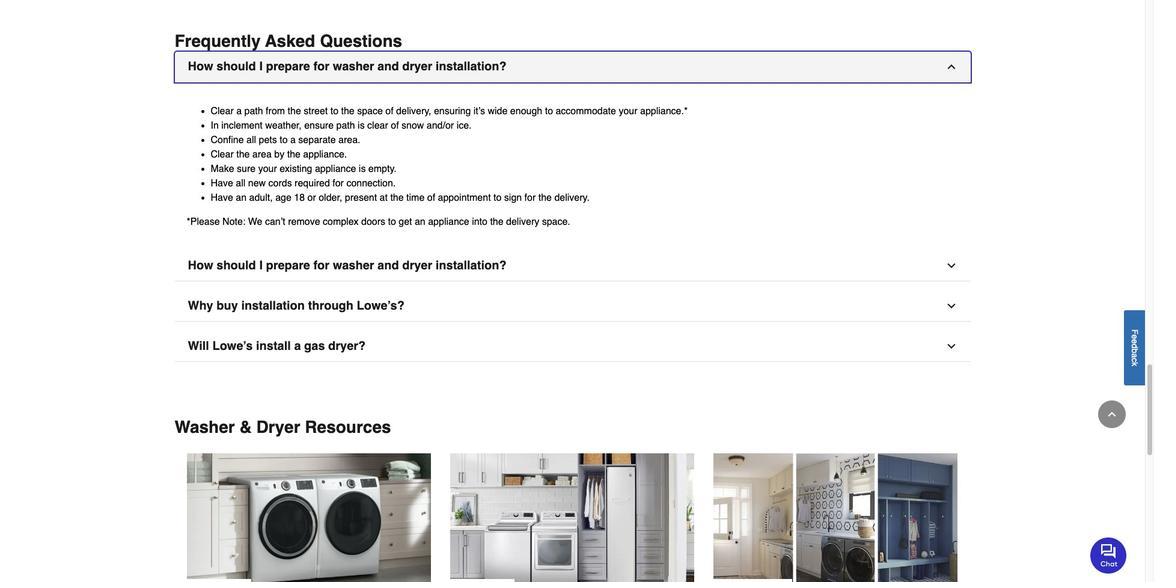 Task type: vqa. For each thing, say whether or not it's contained in the screenshot.
run
no



Task type: describe. For each thing, give the bounding box(es) containing it.
make
[[211, 163, 234, 174]]

18
[[294, 192, 305, 203]]

2 e from the top
[[1131, 339, 1140, 344]]

washer
[[175, 417, 235, 436]]

1 how should i prepare for washer and dryer installation? button from the top
[[175, 51, 971, 82]]

asked
[[265, 31, 315, 50]]

1 horizontal spatial an
[[415, 216, 426, 227]]

b
[[1131, 348, 1140, 353]]

prepare for 2nd how should i prepare for washer and dryer installation? button from the bottom of the page
[[266, 59, 310, 73]]

accommodate
[[556, 106, 616, 116]]

doors
[[361, 216, 386, 227]]

adult,
[[249, 192, 273, 203]]

*please
[[187, 216, 220, 227]]

ensuring
[[434, 106, 471, 116]]

frequently
[[175, 31, 261, 50]]

washer for 2nd how should i prepare for washer and dryer installation? button from the bottom of the page
[[333, 59, 374, 73]]

we
[[248, 216, 263, 227]]

delivery.
[[555, 192, 590, 203]]

clear a path from the street to the space of delivery, ensuring it's wide enough to accommodate your appliance.* in inclement weather, ensure path is clear of snow and/or ice. confine all pets to a separate area. clear the area by the appliance. make sure your existing appliance is empty. have all new cords required for connection. have an adult, age 18 or older, present at the time of appointment to sign for the delivery.
[[211, 106, 691, 203]]

to down weather,
[[280, 134, 288, 145]]

1 horizontal spatial all
[[247, 134, 256, 145]]

prepare for 1st how should i prepare for washer and dryer installation? button from the bottom of the page
[[266, 258, 310, 272]]

ensure
[[304, 120, 334, 131]]

and/or
[[427, 120, 454, 131]]

area.
[[339, 134, 361, 145]]

f e e d b a c k button
[[1125, 310, 1146, 385]]

c
[[1131, 358, 1140, 362]]

0 vertical spatial of
[[386, 106, 394, 116]]

through
[[308, 299, 354, 312]]

a inside button
[[294, 339, 301, 353]]

buy
[[217, 299, 238, 312]]

how for 2nd how should i prepare for washer and dryer installation? button from the bottom of the page
[[188, 59, 213, 73]]

time
[[407, 192, 425, 203]]

the right into
[[490, 216, 504, 227]]

for down asked
[[314, 59, 330, 73]]

2 vertical spatial of
[[427, 192, 436, 203]]

how for 1st how should i prepare for washer and dryer installation? button from the bottom of the page
[[188, 258, 213, 272]]

it's
[[474, 106, 485, 116]]

washer & dryer resources
[[175, 417, 391, 436]]

pets
[[259, 134, 277, 145]]

the right at
[[391, 192, 404, 203]]

f e e d b a c k
[[1131, 329, 1140, 366]]

by
[[274, 149, 285, 160]]

i for 1st how should i prepare for washer and dryer installation? button from the bottom of the page
[[259, 258, 263, 272]]

wide
[[488, 106, 508, 116]]

a up inclement
[[236, 106, 242, 116]]

why buy installation through lowe's? button
[[175, 291, 971, 321]]

the left space at the top of the page
[[341, 106, 355, 116]]

install
[[256, 339, 291, 353]]

delivery
[[506, 216, 540, 227]]

to right street
[[331, 106, 339, 116]]

chevron down image for how should i prepare for washer and dryer installation?
[[946, 260, 958, 272]]

empty.
[[369, 163, 397, 174]]

i for 2nd how should i prepare for washer and dryer installation? button from the bottom of the page
[[259, 59, 263, 73]]

chevron up image
[[1107, 408, 1119, 420]]

confine
[[211, 134, 244, 145]]

note:
[[223, 216, 246, 227]]

inclement
[[222, 120, 263, 131]]

at
[[380, 192, 388, 203]]

1 vertical spatial of
[[391, 120, 399, 131]]

f
[[1131, 329, 1140, 334]]

separate
[[299, 134, 336, 145]]

how should i prepare for washer and dryer installation? for chevron down image for how should i prepare for washer and dryer installation?
[[188, 258, 507, 272]]

space.
[[542, 216, 571, 227]]

2 how should i prepare for washer and dryer installation? button from the top
[[175, 251, 971, 281]]

2 have from the top
[[211, 192, 233, 203]]

into
[[472, 216, 488, 227]]

1 vertical spatial appliance
[[428, 216, 470, 227]]

should for 1st how should i prepare for washer and dryer installation? button from the bottom of the page
[[217, 258, 256, 272]]

weather,
[[265, 120, 302, 131]]

remove
[[288, 216, 320, 227]]

required
[[295, 178, 330, 189]]

lowe's?
[[357, 299, 405, 312]]

appointment
[[438, 192, 491, 203]]

resources
[[305, 417, 391, 436]]

clear
[[368, 120, 388, 131]]



Task type: locate. For each thing, give the bounding box(es) containing it.
chevron down image inside will lowe's install a gas dryer? button
[[946, 340, 958, 352]]

1 vertical spatial and
[[378, 258, 399, 272]]

e
[[1131, 334, 1140, 339], [1131, 339, 1140, 344]]

1 vertical spatial dryer
[[403, 258, 433, 272]]

your
[[619, 106, 638, 116], [258, 163, 277, 174]]

e up b on the bottom right of page
[[1131, 339, 1140, 344]]

older,
[[319, 192, 342, 203]]

present
[[345, 192, 377, 203]]

prepare down frequently asked questions
[[266, 59, 310, 73]]

*please note: we can't remove complex doors to get an appliance into the delivery space.
[[187, 216, 571, 227]]

for up older,
[[333, 178, 344, 189]]

0 vertical spatial installation?
[[436, 59, 507, 73]]

should for 2nd how should i prepare for washer and dryer installation? button from the bottom of the page
[[217, 59, 256, 73]]

appliance down appliance.
[[315, 163, 356, 174]]

1 have from the top
[[211, 178, 233, 189]]

0 vertical spatial is
[[358, 120, 365, 131]]

should down frequently
[[217, 59, 256, 73]]

new
[[248, 178, 266, 189]]

1 i from the top
[[259, 59, 263, 73]]

2 and from the top
[[378, 258, 399, 272]]

1 vertical spatial how should i prepare for washer and dryer installation?
[[188, 258, 507, 272]]

washer for 1st how should i prepare for washer and dryer installation? button from the bottom of the page
[[333, 258, 374, 272]]

0 vertical spatial have
[[211, 178, 233, 189]]

gas
[[304, 339, 325, 353]]

your left appliance.*
[[619, 106, 638, 116]]

and for chevron up icon
[[378, 59, 399, 73]]

why buy installation through lowe's?
[[188, 299, 405, 312]]

1 how should i prepare for washer and dryer installation? from the top
[[188, 59, 507, 73]]

how should i prepare for washer and dryer installation? button up accommodate
[[175, 51, 971, 82]]

dryer for 2nd how should i prepare for washer and dryer installation? button from the bottom of the page
[[403, 59, 433, 73]]

an
[[236, 192, 247, 203], [415, 216, 426, 227]]

space
[[357, 106, 383, 116]]

all
[[247, 134, 256, 145], [236, 178, 246, 189]]

complex
[[323, 216, 359, 227]]

0 vertical spatial dryer
[[403, 59, 433, 73]]

washer down complex
[[333, 258, 374, 272]]

1 vertical spatial all
[[236, 178, 246, 189]]

for right sign
[[525, 192, 536, 203]]

1 vertical spatial prepare
[[266, 258, 310, 272]]

1 vertical spatial your
[[258, 163, 277, 174]]

d
[[1131, 344, 1140, 348]]

chevron down image
[[946, 260, 958, 272], [946, 340, 958, 352]]

dryer down 'get'
[[403, 258, 433, 272]]

1 clear from the top
[[211, 106, 234, 116]]

age
[[276, 192, 292, 203]]

2 should from the top
[[217, 258, 256, 272]]

and down questions
[[378, 59, 399, 73]]

1 horizontal spatial your
[[619, 106, 638, 116]]

will
[[188, 339, 209, 353]]

to right enough
[[545, 106, 553, 116]]

to
[[331, 106, 339, 116], [545, 106, 553, 116], [280, 134, 288, 145], [494, 192, 502, 203], [388, 216, 396, 227]]

chevron up image
[[946, 60, 958, 72]]

0 vertical spatial i
[[259, 59, 263, 73]]

1 vertical spatial path
[[337, 120, 355, 131]]

1 how from the top
[[188, 59, 213, 73]]

a left gas
[[294, 339, 301, 353]]

1 vertical spatial chevron down image
[[946, 340, 958, 352]]

installation? up it's
[[436, 59, 507, 73]]

ice.
[[457, 120, 472, 131]]

appliance.
[[303, 149, 347, 160]]

chevron down image for will lowe's install a gas dryer?
[[946, 340, 958, 352]]

2 dryer from the top
[[403, 258, 433, 272]]

0 vertical spatial washer
[[333, 59, 374, 73]]

0 vertical spatial and
[[378, 59, 399, 73]]

installation? down into
[[436, 258, 507, 272]]

1 vertical spatial i
[[259, 258, 263, 272]]

dryer
[[256, 417, 300, 436]]

path up inclement
[[245, 106, 263, 116]]

sign
[[505, 192, 522, 203]]

path up "area."
[[337, 120, 355, 131]]

1 vertical spatial clear
[[211, 149, 234, 160]]

how down frequently
[[188, 59, 213, 73]]

0 vertical spatial how
[[188, 59, 213, 73]]

1 vertical spatial washer
[[333, 258, 374, 272]]

2 prepare from the top
[[266, 258, 310, 272]]

have
[[211, 178, 233, 189], [211, 192, 233, 203]]

a down weather,
[[291, 134, 296, 145]]

0 horizontal spatial appliance
[[315, 163, 356, 174]]

the up weather,
[[288, 106, 301, 116]]

chevron down image up chevron down icon
[[946, 260, 958, 272]]

a cream laundry room, a modern farmhouse laundry room and a blue mudroom with storage lockers. image
[[714, 453, 958, 582]]

1 vertical spatial an
[[415, 216, 426, 227]]

0 horizontal spatial all
[[236, 178, 246, 189]]

lowe's
[[213, 339, 253, 353]]

how should i prepare for washer and dryer installation? button
[[175, 51, 971, 82], [175, 251, 971, 281]]

how
[[188, 59, 213, 73], [188, 258, 213, 272]]

how should i prepare for washer and dryer installation? up 'through'
[[188, 258, 507, 272]]

1 horizontal spatial path
[[337, 120, 355, 131]]

have down 'make'
[[211, 178, 233, 189]]

frequently asked questions
[[175, 31, 402, 50]]

clear up 'make'
[[211, 149, 234, 160]]

2 i from the top
[[259, 258, 263, 272]]

0 vertical spatial should
[[217, 59, 256, 73]]

clear
[[211, 106, 234, 116], [211, 149, 234, 160]]

2 washer from the top
[[333, 258, 374, 272]]

how up why
[[188, 258, 213, 272]]

should up buy
[[217, 258, 256, 272]]

how should i prepare for washer and dryer installation? for chevron up icon
[[188, 59, 507, 73]]

e up the d
[[1131, 334, 1140, 339]]

0 vertical spatial chevron down image
[[946, 260, 958, 272]]

how should i prepare for washer and dryer installation? down questions
[[188, 59, 507, 73]]

appliance inside clear a path from the street to the space of delivery, ensuring it's wide enough to accommodate your appliance.* in inclement weather, ensure path is clear of snow and/or ice. confine all pets to a separate area. clear the area by the appliance. make sure your existing appliance is empty. have all new cords required for connection. have an adult, age 18 or older, present at the time of appointment to sign for the delivery.
[[315, 163, 356, 174]]

have up note:
[[211, 192, 233, 203]]

0 vertical spatial your
[[619, 106, 638, 116]]

to left 'get'
[[388, 216, 396, 227]]

the right the by
[[287, 149, 301, 160]]

0 horizontal spatial an
[[236, 192, 247, 203]]

or
[[308, 192, 316, 203]]

connection.
[[347, 178, 396, 189]]

1 washer from the top
[[333, 59, 374, 73]]

appliance down appointment
[[428, 216, 470, 227]]

existing
[[280, 163, 312, 174]]

chevron down image
[[946, 300, 958, 312]]

appliance.*
[[641, 106, 688, 116]]

2 chevron down image from the top
[[946, 340, 958, 352]]

0 vertical spatial clear
[[211, 106, 234, 116]]

is up connection.
[[359, 163, 366, 174]]

your down area
[[258, 163, 277, 174]]

why
[[188, 299, 213, 312]]

&
[[240, 417, 252, 436]]

for up 'through'
[[314, 258, 330, 272]]

1 e from the top
[[1131, 334, 1140, 339]]

prepare up why buy installation through lowe's?
[[266, 258, 310, 272]]

of right clear at the top of the page
[[391, 120, 399, 131]]

and
[[378, 59, 399, 73], [378, 258, 399, 272]]

path
[[245, 106, 263, 116], [337, 120, 355, 131]]

0 vertical spatial how should i prepare for washer and dryer installation? button
[[175, 51, 971, 82]]

and for chevron down image for how should i prepare for washer and dryer installation?
[[378, 258, 399, 272]]

2 installation? from the top
[[436, 258, 507, 272]]

1 horizontal spatial appliance
[[428, 216, 470, 227]]

to left sign
[[494, 192, 502, 203]]

a white washer and dryer in a laundry room with white cabinetry, walls and shelving. image
[[187, 453, 431, 582]]

delivery,
[[396, 106, 432, 116]]

0 horizontal spatial your
[[258, 163, 277, 174]]

a up the k
[[1131, 353, 1140, 358]]

scroll to top element
[[1099, 401, 1127, 428]]

1 installation? from the top
[[436, 59, 507, 73]]

is
[[358, 120, 365, 131], [359, 163, 366, 174]]

cords
[[269, 178, 292, 189]]

of up clear at the top of the page
[[386, 106, 394, 116]]

from
[[266, 106, 285, 116]]

questions
[[320, 31, 402, 50]]

dryer
[[403, 59, 433, 73], [403, 258, 433, 272]]

how should i prepare for washer and dryer installation? button up why buy installation through lowe's? button
[[175, 251, 971, 281]]

1 vertical spatial how should i prepare for washer and dryer installation? button
[[175, 251, 971, 281]]

1 vertical spatial should
[[217, 258, 256, 272]]

installation? for 2nd how should i prepare for washer and dryer installation? button from the bottom of the page
[[436, 59, 507, 73]]

enough
[[511, 106, 543, 116]]

0 vertical spatial path
[[245, 106, 263, 116]]

of right time
[[427, 192, 436, 203]]

0 vertical spatial how should i prepare for washer and dryer installation?
[[188, 59, 507, 73]]

the up sure
[[236, 149, 250, 160]]

the
[[288, 106, 301, 116], [341, 106, 355, 116], [236, 149, 250, 160], [287, 149, 301, 160], [391, 192, 404, 203], [539, 192, 552, 203], [490, 216, 504, 227]]

all left pets
[[247, 134, 256, 145]]

will lowe's install a gas dryer?
[[188, 339, 366, 353]]

all down sure
[[236, 178, 246, 189]]

i down frequently asked questions
[[259, 59, 263, 73]]

1 and from the top
[[378, 59, 399, 73]]

1 vertical spatial have
[[211, 192, 233, 203]]

dryer for 1st how should i prepare for washer and dryer installation? button from the bottom of the page
[[403, 258, 433, 272]]

chat invite button image
[[1091, 537, 1128, 574]]

clear up in
[[211, 106, 234, 116]]

of
[[386, 106, 394, 116], [391, 120, 399, 131], [427, 192, 436, 203]]

k
[[1131, 362, 1140, 366]]

1 chevron down image from the top
[[946, 260, 958, 272]]

installation? for 1st how should i prepare for washer and dryer installation? button from the bottom of the page
[[436, 258, 507, 272]]

washer down questions
[[333, 59, 374, 73]]

will lowe's install a gas dryer? button
[[175, 331, 971, 362]]

2 how should i prepare for washer and dryer installation? from the top
[[188, 258, 507, 272]]

installation?
[[436, 59, 507, 73], [436, 258, 507, 272]]

an inside clear a path from the street to the space of delivery, ensuring it's wide enough to accommodate your appliance.* in inclement weather, ensure path is clear of snow and/or ice. confine all pets to a separate area. clear the area by the appliance. make sure your existing appliance is empty. have all new cords required for connection. have an adult, age 18 or older, present at the time of appointment to sign for the delivery.
[[236, 192, 247, 203]]

1 vertical spatial installation?
[[436, 258, 507, 272]]

chevron down image down chevron down icon
[[946, 340, 958, 352]]

2 clear from the top
[[211, 149, 234, 160]]

can't
[[265, 216, 286, 227]]

0 vertical spatial all
[[247, 134, 256, 145]]

1 dryer from the top
[[403, 59, 433, 73]]

i
[[259, 59, 263, 73], [259, 258, 263, 272]]

and up lowe's?
[[378, 258, 399, 272]]

washer
[[333, 59, 374, 73], [333, 258, 374, 272]]

how should i prepare for washer and dryer installation?
[[188, 59, 507, 73], [188, 258, 507, 272]]

an right 'get'
[[415, 216, 426, 227]]

the up the space. at the left of the page
[[539, 192, 552, 203]]

0 vertical spatial an
[[236, 192, 247, 203]]

i up installation
[[259, 258, 263, 272]]

appliance
[[315, 163, 356, 174], [428, 216, 470, 227]]

dryer up delivery,
[[403, 59, 433, 73]]

is left clear at the top of the page
[[358, 120, 365, 131]]

0 vertical spatial appliance
[[315, 163, 356, 174]]

a white washer and dryer in a laundry room with white cabinets, wicker baskets, towels and clothes. image
[[450, 453, 694, 582]]

1 vertical spatial how
[[188, 258, 213, 272]]

in
[[211, 120, 219, 131]]

installation
[[241, 299, 305, 312]]

1 vertical spatial is
[[359, 163, 366, 174]]

2 how from the top
[[188, 258, 213, 272]]

sure
[[237, 163, 256, 174]]

1 should from the top
[[217, 59, 256, 73]]

snow
[[402, 120, 424, 131]]

get
[[399, 216, 412, 227]]

a inside button
[[1131, 353, 1140, 358]]

dryer?
[[328, 339, 366, 353]]

an left adult,
[[236, 192, 247, 203]]

0 horizontal spatial path
[[245, 106, 263, 116]]

area
[[253, 149, 272, 160]]

1 prepare from the top
[[266, 59, 310, 73]]

0 vertical spatial prepare
[[266, 59, 310, 73]]

street
[[304, 106, 328, 116]]



